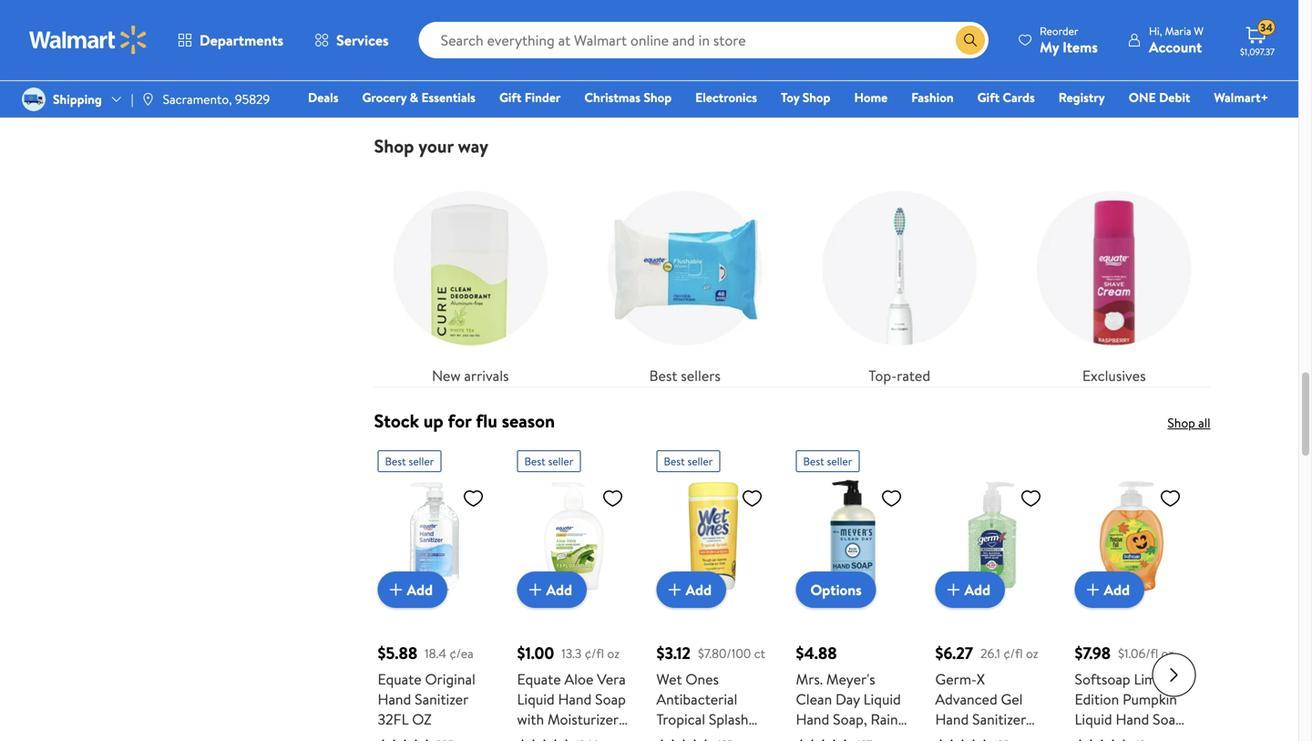 Task type: describe. For each thing, give the bounding box(es) containing it.
toy
[[781, 88, 800, 106]]

equate original hand sanitizer 32fl oz image
[[378, 480, 492, 594]]

ones
[[686, 670, 719, 690]]

top-rated link
[[803, 172, 996, 387]]

shop all link
[[1168, 414, 1211, 432]]

stock up for flu season
[[374, 408, 555, 434]]

add button for $5.88
[[378, 572, 448, 608]]

electronics link
[[687, 88, 766, 107]]

gel
[[1001, 690, 1023, 710]]

hi,
[[1149, 23, 1163, 39]]

7.5 inside $7.98 $1.06/fl oz softsoap limited edition pumpkin liquid hand soap, 7.5 oz
[[1075, 730, 1092, 741]]

stock
[[374, 408, 419, 434]]

w
[[1194, 23, 1204, 39]]

soap, inside $4.88 mrs. meyer's clean day liquid hand soap, rain water scent, 1
[[833, 710, 867, 730]]

fashion
[[912, 88, 954, 106]]

meyer's
[[827, 670, 876, 690]]

scent
[[657, 730, 693, 741]]

shop for shop your way
[[374, 134, 414, 159]]

liquid for $1.00
[[517, 690, 555, 710]]

4 seller from the left
[[827, 454, 853, 469]]

$7.98 $1.06/fl oz softsoap limited edition pumpkin liquid hand soap, 7.5 oz
[[1075, 642, 1187, 741]]

splash
[[709, 710, 749, 730]]

one
[[1129, 88, 1156, 106]]

seller for $3.12
[[688, 454, 713, 469]]

all
[[1199, 414, 1211, 432]]

shop for shop now
[[758, 73, 794, 96]]

x
[[977, 670, 985, 690]]

exclusives
[[1083, 366, 1146, 386]]

gift finder
[[499, 88, 561, 106]]

add to favorites list, mrs. meyer's clean day liquid hand soap, rain water scent, 12.5 ounce bottle image
[[881, 487, 903, 510]]

rough,
[[766, 35, 812, 58]]

new arrivals
[[432, 366, 509, 386]]

soap, inside $7.98 $1.06/fl oz softsoap limited edition pumpkin liquid hand soap, 7.5 oz
[[1153, 710, 1187, 730]]

best sellers
[[650, 366, 721, 386]]

registry
[[1059, 88, 1105, 106]]

fl
[[537, 730, 546, 741]]

finder
[[525, 88, 561, 106]]

$6.27
[[936, 642, 973, 665]]

add for $5.88
[[407, 580, 433, 600]]

sanitizer inside $5.88 18.4 ¢/ea equate original hand sanitizer 32fl oz
[[415, 690, 468, 710]]

add to cart image for germ-x advanced gel hand sanitizer with aloe with pump, aloe scent, 24 fl oz image
[[943, 579, 965, 601]]

cards
[[1003, 88, 1035, 106]]

best for $5.88
[[385, 454, 406, 469]]

home link
[[846, 88, 896, 107]]

gently
[[662, 35, 710, 58]]

sellers
[[681, 366, 721, 386]]

add for $3.12
[[686, 580, 712, 600]]

christmas shop
[[585, 88, 672, 106]]

my
[[1040, 37, 1059, 57]]

add for $1.00
[[546, 580, 572, 600]]

softsoap
[[1075, 670, 1131, 690]]

grocery & essentials link
[[354, 88, 484, 107]]

product group containing $7.98
[[1075, 444, 1189, 741]]

$1.00 13.3 ¢/fl oz equate aloe vera liquid hand soap with moisturizers, 7.5 fl oz
[[517, 642, 628, 741]]

pumpkin
[[1123, 690, 1178, 710]]

walmart+ link
[[1206, 88, 1277, 107]]

add to cart image for equate original hand sanitizer 32fl oz image
[[385, 579, 407, 601]]

equate aloe vera liquid hand soap with moisturizers, 7.5 fl oz image
[[517, 480, 631, 594]]

edition
[[1075, 690, 1120, 710]]

clean
[[796, 690, 832, 710]]

exclusives link
[[1018, 172, 1211, 387]]

best for $3.12
[[664, 454, 685, 469]]

registry link
[[1051, 88, 1114, 107]]

0 vertical spatial &
[[843, 35, 854, 58]]

product group containing $5.88
[[378, 444, 492, 741]]

best sellers link
[[589, 172, 782, 387]]

product group containing $6.27
[[936, 444, 1050, 741]]

best seller for $3.12
[[664, 454, 713, 469]]

top-
[[869, 366, 897, 386]]

ashy
[[858, 35, 888, 58]]

$3.12 $7.80/100 ct wet ones antibacterial tropical splash scent h
[[657, 642, 766, 741]]

13.3
[[562, 645, 582, 662]]

4 add button from the left
[[936, 572, 1005, 608]]

hand for $6.27
[[936, 710, 969, 730]]

best seller for $1.00
[[525, 454, 574, 469]]

$1.06/fl
[[1118, 645, 1159, 662]]

0 horizontal spatial &
[[410, 88, 418, 106]]

vera
[[597, 670, 626, 690]]

|
[[131, 90, 134, 108]]

skin.
[[892, 35, 923, 58]]

fashion link
[[903, 88, 962, 107]]

one debit link
[[1121, 88, 1199, 107]]

reorder
[[1040, 23, 1079, 39]]

mrs.
[[796, 670, 823, 690]]

product group containing $4.88
[[796, 444, 910, 741]]

$6.27 26.1 ¢/fl oz germ-x advanced gel hand sanitizer with aloe w
[[936, 642, 1039, 741]]

add to favorites list, equate aloe vera liquid hand soap with moisturizers, 7.5 fl oz image
[[602, 487, 624, 510]]

product group containing $1.00
[[517, 444, 631, 741]]

services
[[336, 30, 389, 50]]

christmas
[[585, 88, 641, 106]]

best up mrs. meyer's clean day liquid hand soap, rain water scent, 12.5 ounce bottle image
[[803, 454, 825, 469]]

3 add to cart image from the left
[[1082, 579, 1104, 601]]

4 best seller from the left
[[803, 454, 853, 469]]

shop your way
[[374, 134, 489, 159]]

oz down edition
[[1095, 730, 1109, 741]]

$1.00
[[517, 642, 554, 665]]

your
[[419, 134, 454, 159]]

maria
[[1165, 23, 1192, 39]]

5 add button from the left
[[1075, 572, 1145, 608]]

toy shop
[[781, 88, 831, 106]]

body care to give (& get) image
[[389, 0, 1196, 101]]

walmart image
[[29, 26, 148, 55]]

hand inside $4.88 mrs. meyer's clean day liquid hand soap, rain water scent, 1
[[796, 710, 830, 730]]

Search search field
[[419, 22, 989, 58]]

gift for gift cards
[[978, 88, 1000, 106]]

oz inside $6.27 26.1 ¢/fl oz germ-x advanced gel hand sanitizer with aloe w
[[1026, 645, 1039, 662]]

sacramento,
[[163, 90, 232, 108]]

best left sellers
[[650, 366, 678, 386]]



Task type: locate. For each thing, give the bounding box(es) containing it.
seller down season
[[548, 454, 574, 469]]

equate down $1.00
[[517, 670, 561, 690]]

departments button
[[162, 18, 299, 62]]

2 best seller from the left
[[525, 454, 574, 469]]

gift cards
[[978, 88, 1035, 106]]

1 horizontal spatial ¢/fl
[[1004, 645, 1023, 662]]

95829
[[235, 90, 270, 108]]

arrivals
[[464, 366, 509, 386]]

reorder my items
[[1040, 23, 1098, 57]]

add button up the $7.98
[[1075, 572, 1145, 608]]

1 best seller from the left
[[385, 454, 434, 469]]

hi, maria w account
[[1149, 23, 1204, 57]]

add to favorites list, equate original hand sanitizer 32fl oz image
[[463, 487, 484, 510]]

$7.80/100
[[698, 645, 751, 662]]

0 horizontal spatial soap,
[[833, 710, 867, 730]]

seller up the wet ones antibacterial tropical splash scent hand wipes 40 ct canister, hypoallergenic, kills germs, leaves hands feeling clean image
[[688, 454, 713, 469]]

$1,097.37
[[1241, 46, 1275, 58]]

1 horizontal spatial equate
[[517, 670, 561, 690]]

soap
[[595, 690, 626, 710]]

items
[[1063, 37, 1098, 57]]

add up "$1.06/fl" at the right bottom of the page
[[1104, 580, 1130, 600]]

2 soap, from the left
[[1153, 710, 1187, 730]]

1 soap, from the left
[[833, 710, 867, 730]]

essentials
[[422, 88, 476, 106]]

list
[[363, 158, 1222, 387]]

3 best seller from the left
[[664, 454, 713, 469]]

product group containing $3.12
[[657, 444, 771, 741]]

 image
[[22, 88, 46, 111]]

2 horizontal spatial liquid
[[1075, 710, 1113, 730]]

hand inside $7.98 $1.06/fl oz softsoap limited edition pumpkin liquid hand soap, 7.5 oz
[[1116, 710, 1150, 730]]

account
[[1149, 37, 1202, 57]]

2 horizontal spatial add to cart image
[[1082, 579, 1104, 601]]

shop for shop all
[[1168, 414, 1196, 432]]

1 horizontal spatial add to cart image
[[943, 579, 965, 601]]

with left moisturizers,
[[517, 710, 544, 730]]

hand for $1.00
[[558, 690, 592, 710]]

1 seller from the left
[[409, 454, 434, 469]]

best for $1.00
[[525, 454, 546, 469]]

add to cart image up $5.88
[[385, 579, 407, 601]]

one debit
[[1129, 88, 1191, 106]]

gift for gift finder
[[499, 88, 522, 106]]

equate inside $5.88 18.4 ¢/ea equate original hand sanitizer 32fl oz
[[378, 670, 422, 690]]

aloe
[[565, 670, 594, 690], [966, 730, 995, 741]]

moisturizers,
[[548, 710, 628, 730]]

water
[[796, 730, 834, 741]]

$5.88
[[378, 642, 418, 665]]

best down stock
[[385, 454, 406, 469]]

hand down germ- on the right of page
[[936, 710, 969, 730]]

grocery
[[362, 88, 407, 106]]

hand inside $5.88 18.4 ¢/ea equate original hand sanitizer 32fl oz
[[378, 690, 411, 710]]

shop all
[[1168, 414, 1211, 432]]

product group
[[378, 444, 492, 741], [517, 444, 631, 741], [657, 444, 771, 741], [796, 444, 910, 741], [936, 444, 1050, 741], [1075, 444, 1189, 741]]

gently soothe rough, dry & ashy skin.
[[662, 35, 923, 58]]

liquid inside $4.88 mrs. meyer's clean day liquid hand soap, rain water scent, 1
[[864, 690, 901, 710]]

2 gift from the left
[[978, 88, 1000, 106]]

with inside $1.00 13.3 ¢/fl oz equate aloe vera liquid hand soap with moisturizers, 7.5 fl oz
[[517, 710, 544, 730]]

day
[[836, 690, 860, 710]]

¢/fl for $6.27
[[1004, 645, 1023, 662]]

3 add from the left
[[686, 580, 712, 600]]

search icon image
[[963, 33, 978, 47]]

seller up mrs. meyer's clean day liquid hand soap, rain water scent, 12.5 ounce bottle image
[[827, 454, 853, 469]]

hand down limited on the right bottom
[[1116, 710, 1150, 730]]

1 horizontal spatial with
[[936, 730, 963, 741]]

¢/fl
[[585, 645, 604, 662], [1004, 645, 1023, 662]]

best seller down stock
[[385, 454, 434, 469]]

with for $6.27
[[936, 730, 963, 741]]

add to cart image
[[525, 579, 546, 601], [664, 579, 686, 601], [1082, 579, 1104, 601]]

gift cards link
[[969, 88, 1043, 107]]

add to cart image up $1.00
[[525, 579, 546, 601]]

hand
[[378, 690, 411, 710], [558, 690, 592, 710], [796, 710, 830, 730], [936, 710, 969, 730], [1116, 710, 1150, 730]]

1 ¢/fl from the left
[[585, 645, 604, 662]]

dry
[[816, 35, 839, 58]]

hand left soap
[[558, 690, 592, 710]]

best down season
[[525, 454, 546, 469]]

soap,
[[833, 710, 867, 730], [1153, 710, 1187, 730]]

add to cart image
[[385, 579, 407, 601], [943, 579, 965, 601]]

liquid up fl
[[517, 690, 555, 710]]

0 horizontal spatial ¢/fl
[[585, 645, 604, 662]]

add to favorites list, softsoap limited edition pumpkin liquid hand soap, 7.5 oz image
[[1160, 487, 1182, 510]]

sanitizer
[[415, 690, 468, 710], [973, 710, 1026, 730]]

add button up $6.27
[[936, 572, 1005, 608]]

¢/fl right 26.1 on the right bottom
[[1004, 645, 1023, 662]]

add button for $3.12
[[657, 572, 727, 608]]

gift left finder
[[499, 88, 522, 106]]

add to cart image up $6.27
[[943, 579, 965, 601]]

flu
[[476, 408, 498, 434]]

2 product group from the left
[[517, 444, 631, 741]]

equate down $5.88
[[378, 670, 422, 690]]

season
[[502, 408, 555, 434]]

limited
[[1134, 670, 1181, 690]]

1 7.5 from the left
[[517, 730, 534, 741]]

hand down mrs.
[[796, 710, 830, 730]]

18.4
[[425, 645, 447, 662]]

0 horizontal spatial gift
[[499, 88, 522, 106]]

3 product group from the left
[[657, 444, 771, 741]]

advanced
[[936, 690, 998, 710]]

with down advanced
[[936, 730, 963, 741]]

scent,
[[837, 730, 877, 741]]

now
[[798, 73, 827, 96]]

& right dry
[[843, 35, 854, 58]]

¢/fl inside $6.27 26.1 ¢/fl oz germ-x advanced gel hand sanitizer with aloe w
[[1004, 645, 1023, 662]]

shipping
[[53, 90, 102, 108]]

add up 13.3
[[546, 580, 572, 600]]

0 horizontal spatial with
[[517, 710, 544, 730]]

gift left 'cards'
[[978, 88, 1000, 106]]

7.5 left fl
[[517, 730, 534, 741]]

wet ones antibacterial tropical splash scent hand wipes 40 ct canister, hypoallergenic, kills germs, leaves hands feeling clean image
[[657, 480, 771, 594]]

add to cart image for $3.12
[[664, 579, 686, 601]]

options link
[[796, 572, 877, 608]]

equate
[[378, 670, 422, 690], [517, 670, 561, 690]]

with for $1.00
[[517, 710, 544, 730]]

32fl
[[378, 710, 409, 730]]

wet
[[657, 670, 682, 690]]

deals link
[[300, 88, 347, 107]]

liquid inside $1.00 13.3 ¢/fl oz equate aloe vera liquid hand soap with moisturizers, 7.5 fl oz
[[517, 690, 555, 710]]

rated
[[897, 366, 931, 386]]

1 horizontal spatial &
[[843, 35, 854, 58]]

 image
[[141, 92, 156, 107]]

hand inside $1.00 13.3 ¢/fl oz equate aloe vera liquid hand soap with moisturizers, 7.5 fl oz
[[558, 690, 592, 710]]

list containing new arrivals
[[363, 158, 1222, 387]]

¢/fl for $1.00
[[585, 645, 604, 662]]

christmas shop link
[[576, 88, 680, 107]]

0 horizontal spatial equate
[[378, 670, 422, 690]]

add button up $1.00
[[517, 572, 587, 608]]

grocery & essentials
[[362, 88, 476, 106]]

liquid down softsoap
[[1075, 710, 1113, 730]]

1 add from the left
[[407, 580, 433, 600]]

6 product group from the left
[[1075, 444, 1189, 741]]

1 horizontal spatial aloe
[[966, 730, 995, 741]]

home
[[854, 88, 888, 106]]

shop
[[758, 73, 794, 96], [644, 88, 672, 106], [803, 88, 831, 106], [374, 134, 414, 159], [1168, 414, 1196, 432]]

0 vertical spatial aloe
[[565, 670, 594, 690]]

¢/fl right 13.3
[[585, 645, 604, 662]]

1 vertical spatial &
[[410, 88, 418, 106]]

toy shop link
[[773, 88, 839, 107]]

0 horizontal spatial add to cart image
[[525, 579, 546, 601]]

2 ¢/fl from the left
[[1004, 645, 1023, 662]]

1 horizontal spatial gift
[[978, 88, 1000, 106]]

3 seller from the left
[[688, 454, 713, 469]]

liquid for $7.98
[[1075, 710, 1113, 730]]

1 horizontal spatial add to cart image
[[664, 579, 686, 601]]

liquid
[[517, 690, 555, 710], [864, 690, 901, 710], [1075, 710, 1113, 730]]

gift finder link
[[491, 88, 569, 107]]

best seller down season
[[525, 454, 574, 469]]

1 add button from the left
[[378, 572, 448, 608]]

add
[[407, 580, 433, 600], [546, 580, 572, 600], [686, 580, 712, 600], [965, 580, 991, 600], [1104, 580, 1130, 600]]

2 add to cart image from the left
[[664, 579, 686, 601]]

add up 26.1 on the right bottom
[[965, 580, 991, 600]]

best
[[650, 366, 678, 386], [385, 454, 406, 469], [525, 454, 546, 469], [664, 454, 685, 469], [803, 454, 825, 469]]

1 gift from the left
[[499, 88, 522, 106]]

oz right 26.1 on the right bottom
[[1026, 645, 1039, 662]]

sanitizer down 18.4
[[415, 690, 468, 710]]

aloe down 13.3
[[565, 670, 594, 690]]

2 7.5 from the left
[[1075, 730, 1092, 741]]

1 horizontal spatial 7.5
[[1075, 730, 1092, 741]]

1 add to cart image from the left
[[385, 579, 407, 601]]

gift
[[499, 88, 522, 106], [978, 88, 1000, 106]]

1 product group from the left
[[378, 444, 492, 741]]

2 seller from the left
[[548, 454, 574, 469]]

antibacterial
[[657, 690, 738, 710]]

¢/fl inside $1.00 13.3 ¢/fl oz equate aloe vera liquid hand soap with moisturizers, 7.5 fl oz
[[585, 645, 604, 662]]

sacramento, 95829
[[163, 90, 270, 108]]

seller
[[409, 454, 434, 469], [548, 454, 574, 469], [688, 454, 713, 469], [827, 454, 853, 469]]

best up the wet ones antibacterial tropical splash scent hand wipes 40 ct canister, hypoallergenic, kills germs, leaves hands feeling clean image
[[664, 454, 685, 469]]

soap, down limited on the right bottom
[[1153, 710, 1187, 730]]

1 vertical spatial aloe
[[966, 730, 995, 741]]

3 add button from the left
[[657, 572, 727, 608]]

Walmart Site-Wide search field
[[419, 22, 989, 58]]

¢/ea
[[450, 645, 474, 662]]

rain
[[871, 710, 898, 730]]

oz up vera
[[607, 645, 620, 662]]

softsoap limited edition pumpkin liquid hand soap, 7.5 oz image
[[1075, 480, 1189, 594]]

add button up the $3.12
[[657, 572, 727, 608]]

germ-
[[936, 670, 977, 690]]

5 add from the left
[[1104, 580, 1130, 600]]

1 horizontal spatial sanitizer
[[973, 710, 1026, 730]]

shop now
[[758, 73, 827, 96]]

& right grocery
[[410, 88, 418, 106]]

shop now link
[[758, 73, 827, 96]]

aloe inside $6.27 26.1 ¢/fl oz germ-x advanced gel hand sanitizer with aloe w
[[966, 730, 995, 741]]

4 add from the left
[[965, 580, 991, 600]]

4 product group from the left
[[796, 444, 910, 741]]

next slide for product carousel list image
[[1153, 654, 1196, 697]]

mrs. meyer's clean day liquid hand soap, rain water scent, 12.5 ounce bottle image
[[796, 480, 910, 594]]

hand inside $6.27 26.1 ¢/fl oz germ-x advanced gel hand sanitizer with aloe w
[[936, 710, 969, 730]]

5 product group from the left
[[936, 444, 1050, 741]]

2 add to cart image from the left
[[943, 579, 965, 601]]

hand left oz
[[378, 690, 411, 710]]

new
[[432, 366, 461, 386]]

1 equate from the left
[[378, 670, 422, 690]]

2 equate from the left
[[517, 670, 561, 690]]

walmart+
[[1214, 88, 1269, 106]]

electronics
[[696, 88, 757, 106]]

options
[[811, 580, 862, 600]]

debit
[[1159, 88, 1191, 106]]

seller for $5.88
[[409, 454, 434, 469]]

sanitizer down x
[[973, 710, 1026, 730]]

add up the $3.12
[[686, 580, 712, 600]]

add to cart image for $1.00
[[525, 579, 546, 601]]

seller down up
[[409, 454, 434, 469]]

add to favorites list, wet ones antibacterial tropical splash scent hand wipes 40 ct canister, hypoallergenic, kills germs, leaves hands feeling clean image
[[741, 487, 763, 510]]

oz right fl
[[550, 730, 564, 741]]

soap, left the rain
[[833, 710, 867, 730]]

34
[[1261, 20, 1273, 35]]

add button up $5.88
[[378, 572, 448, 608]]

germ-x advanced gel hand sanitizer with aloe with pump, aloe scent, 24 fl oz image
[[936, 480, 1050, 594]]

sanitizer inside $6.27 26.1 ¢/fl oz germ-x advanced gel hand sanitizer with aloe w
[[973, 710, 1026, 730]]

oz up limited on the right bottom
[[1162, 645, 1174, 662]]

add to cart image up the $7.98
[[1082, 579, 1104, 601]]

0 horizontal spatial 7.5
[[517, 730, 534, 741]]

0 horizontal spatial sanitizer
[[415, 690, 468, 710]]

liquid inside $7.98 $1.06/fl oz softsoap limited edition pumpkin liquid hand soap, 7.5 oz
[[1075, 710, 1113, 730]]

0 horizontal spatial aloe
[[565, 670, 594, 690]]

$5.88 18.4 ¢/ea equate original hand sanitizer 32fl oz
[[378, 642, 476, 730]]

add button for $1.00
[[517, 572, 587, 608]]

0 horizontal spatial liquid
[[517, 690, 555, 710]]

1 add to cart image from the left
[[525, 579, 546, 601]]

1 horizontal spatial soap,
[[1153, 710, 1187, 730]]

2 add button from the left
[[517, 572, 587, 608]]

7.5 down edition
[[1075, 730, 1092, 741]]

liquid right day
[[864, 690, 901, 710]]

0 horizontal spatial add to cart image
[[385, 579, 407, 601]]

soothe
[[713, 35, 762, 58]]

7.5 inside $1.00 13.3 ¢/fl oz equate aloe vera liquid hand soap with moisturizers, 7.5 fl oz
[[517, 730, 534, 741]]

oz
[[607, 645, 620, 662], [1026, 645, 1039, 662], [1162, 645, 1174, 662], [550, 730, 564, 741], [1095, 730, 1109, 741]]

services button
[[299, 18, 404, 62]]

best seller up mrs. meyer's clean day liquid hand soap, rain water scent, 12.5 ounce bottle image
[[803, 454, 853, 469]]

with inside $6.27 26.1 ¢/fl oz germ-x advanced gel hand sanitizer with aloe w
[[936, 730, 963, 741]]

add to cart image up the $3.12
[[664, 579, 686, 601]]

aloe down advanced
[[966, 730, 995, 741]]

1 horizontal spatial liquid
[[864, 690, 901, 710]]

add up 18.4
[[407, 580, 433, 600]]

best seller up the wet ones antibacterial tropical splash scent hand wipes 40 ct canister, hypoallergenic, kills germs, leaves hands feeling clean image
[[664, 454, 713, 469]]

seller for $1.00
[[548, 454, 574, 469]]

best seller for $5.88
[[385, 454, 434, 469]]

add button
[[378, 572, 448, 608], [517, 572, 587, 608], [657, 572, 727, 608], [936, 572, 1005, 608], [1075, 572, 1145, 608]]

equate inside $1.00 13.3 ¢/fl oz equate aloe vera liquid hand soap with moisturizers, 7.5 fl oz
[[517, 670, 561, 690]]

2 add from the left
[[546, 580, 572, 600]]

aloe inside $1.00 13.3 ¢/fl oz equate aloe vera liquid hand soap with moisturizers, 7.5 fl oz
[[565, 670, 594, 690]]

hand for $7.98
[[1116, 710, 1150, 730]]

add to favorites list, germ-x advanced gel hand sanitizer with aloe with pump, aloe scent, 24 fl oz image
[[1020, 487, 1042, 510]]



Task type: vqa. For each thing, say whether or not it's contained in the screenshot.
Top-
yes



